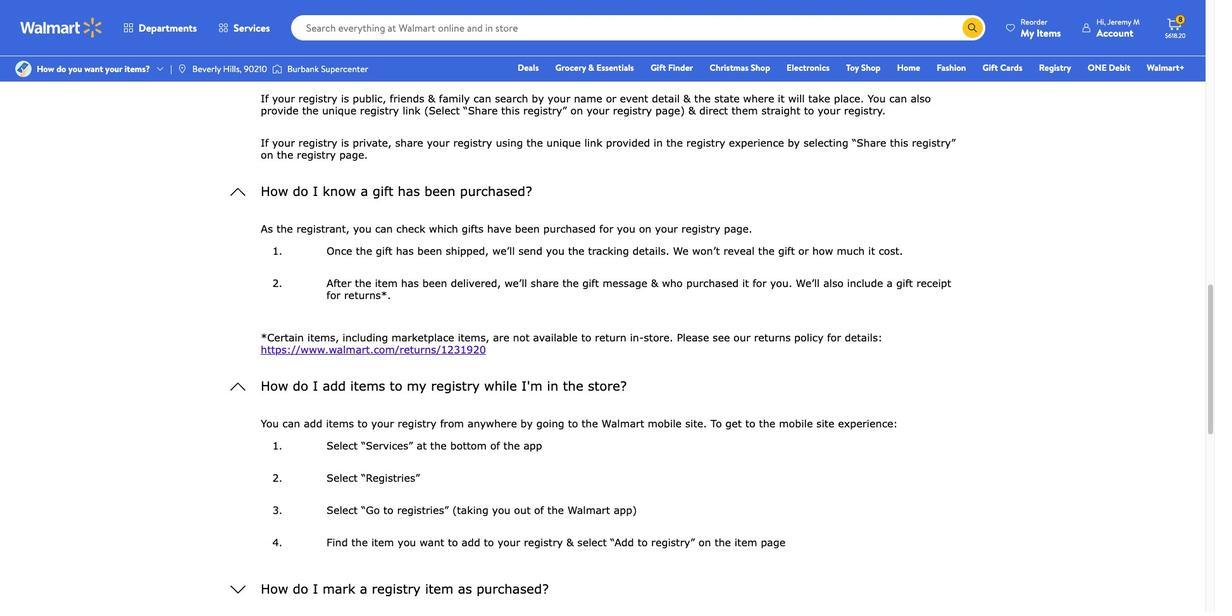 Task type: locate. For each thing, give the bounding box(es) containing it.
90210
[[244, 63, 267, 75]]

1 horizontal spatial gift
[[983, 61, 999, 74]]

0 horizontal spatial gift
[[651, 61, 666, 74]]

one debit
[[1088, 61, 1131, 74]]

gift for gift finder
[[651, 61, 666, 74]]

shop right toy
[[862, 61, 881, 74]]

beverly
[[192, 63, 221, 75]]

one debit link
[[1083, 61, 1137, 75]]

0 horizontal spatial  image
[[15, 61, 32, 77]]

 image
[[177, 64, 187, 74]]

shop inside "link"
[[751, 61, 771, 74]]

departments
[[139, 21, 197, 35]]

1 horizontal spatial  image
[[272, 63, 282, 75]]

registry
[[1040, 61, 1072, 74]]

gift cards link
[[977, 61, 1029, 75]]

8
[[1179, 14, 1183, 25]]

2 shop from the left
[[862, 61, 881, 74]]

toy
[[847, 61, 859, 74]]

grocery & essentials
[[556, 61, 634, 74]]

how do you want your items?
[[37, 63, 150, 75]]

0 horizontal spatial shop
[[751, 61, 771, 74]]

m
[[1134, 16, 1140, 27]]

Search search field
[[291, 15, 986, 41]]

1 horizontal spatial shop
[[862, 61, 881, 74]]

fashion link
[[932, 61, 972, 75]]

8 $618.20
[[1166, 14, 1186, 40]]

reorder my items
[[1021, 16, 1062, 40]]

departments button
[[113, 13, 208, 43]]

 image left the how on the top of the page
[[15, 61, 32, 77]]

registry link
[[1034, 61, 1078, 75]]

gift left cards at the top right of page
[[983, 61, 999, 74]]

1 shop from the left
[[751, 61, 771, 74]]

gift finder link
[[645, 61, 699, 75]]

grocery & essentials link
[[550, 61, 640, 75]]

2 gift from the left
[[983, 61, 999, 74]]

your
[[105, 63, 122, 75]]

shop
[[751, 61, 771, 74], [862, 61, 881, 74]]

electronics
[[787, 61, 830, 74]]

hi,
[[1097, 16, 1106, 27]]

 image
[[15, 61, 32, 77], [272, 63, 282, 75]]

electronics link
[[781, 61, 836, 75]]

account
[[1097, 26, 1134, 40]]

items?
[[125, 63, 150, 75]]

shop right christmas
[[751, 61, 771, 74]]

burbank
[[287, 63, 319, 75]]

do
[[56, 63, 66, 75]]

1 gift from the left
[[651, 61, 666, 74]]

walmart+ link
[[1142, 61, 1191, 75]]

 image right "90210"
[[272, 63, 282, 75]]

gift
[[651, 61, 666, 74], [983, 61, 999, 74]]

gift left finder
[[651, 61, 666, 74]]

gift cards
[[983, 61, 1023, 74]]

deals link
[[512, 61, 545, 75]]



Task type: describe. For each thing, give the bounding box(es) containing it.
shop for christmas shop
[[751, 61, 771, 74]]

&
[[589, 61, 595, 74]]

gift for gift cards
[[983, 61, 999, 74]]

christmas shop
[[710, 61, 771, 74]]

jeremy
[[1108, 16, 1132, 27]]

fashion
[[937, 61, 967, 74]]

cards
[[1001, 61, 1023, 74]]

Walmart Site-Wide search field
[[291, 15, 986, 41]]

 image for burbank supercenter
[[272, 63, 282, 75]]

$618.20
[[1166, 31, 1186, 40]]

toy shop link
[[841, 61, 887, 75]]

grocery
[[556, 61, 586, 74]]

walmart image
[[20, 18, 103, 38]]

how
[[37, 63, 54, 75]]

deals
[[518, 61, 539, 74]]

home
[[898, 61, 921, 74]]

toy shop
[[847, 61, 881, 74]]

debit
[[1109, 61, 1131, 74]]

home link
[[892, 61, 926, 75]]

search icon image
[[968, 23, 978, 33]]

my
[[1021, 26, 1035, 40]]

reorder
[[1021, 16, 1048, 27]]

hi, jeremy m account
[[1097, 16, 1140, 40]]

gift finder
[[651, 61, 694, 74]]

one
[[1088, 61, 1107, 74]]

services button
[[208, 13, 281, 43]]

want
[[84, 63, 103, 75]]

hills,
[[223, 63, 242, 75]]

items
[[1037, 26, 1062, 40]]

supercenter
[[321, 63, 368, 75]]

|
[[170, 63, 172, 75]]

christmas shop link
[[704, 61, 776, 75]]

finder
[[668, 61, 694, 74]]

you
[[68, 63, 82, 75]]

walmart+
[[1148, 61, 1185, 74]]

christmas
[[710, 61, 749, 74]]

shop for toy shop
[[862, 61, 881, 74]]

services
[[234, 21, 270, 35]]

essentials
[[597, 61, 634, 74]]

 image for how do you want your items?
[[15, 61, 32, 77]]

burbank supercenter
[[287, 63, 368, 75]]

beverly hills, 90210
[[192, 63, 267, 75]]



Task type: vqa. For each thing, say whether or not it's contained in the screenshot.
WALMART+ at the top right of the page
yes



